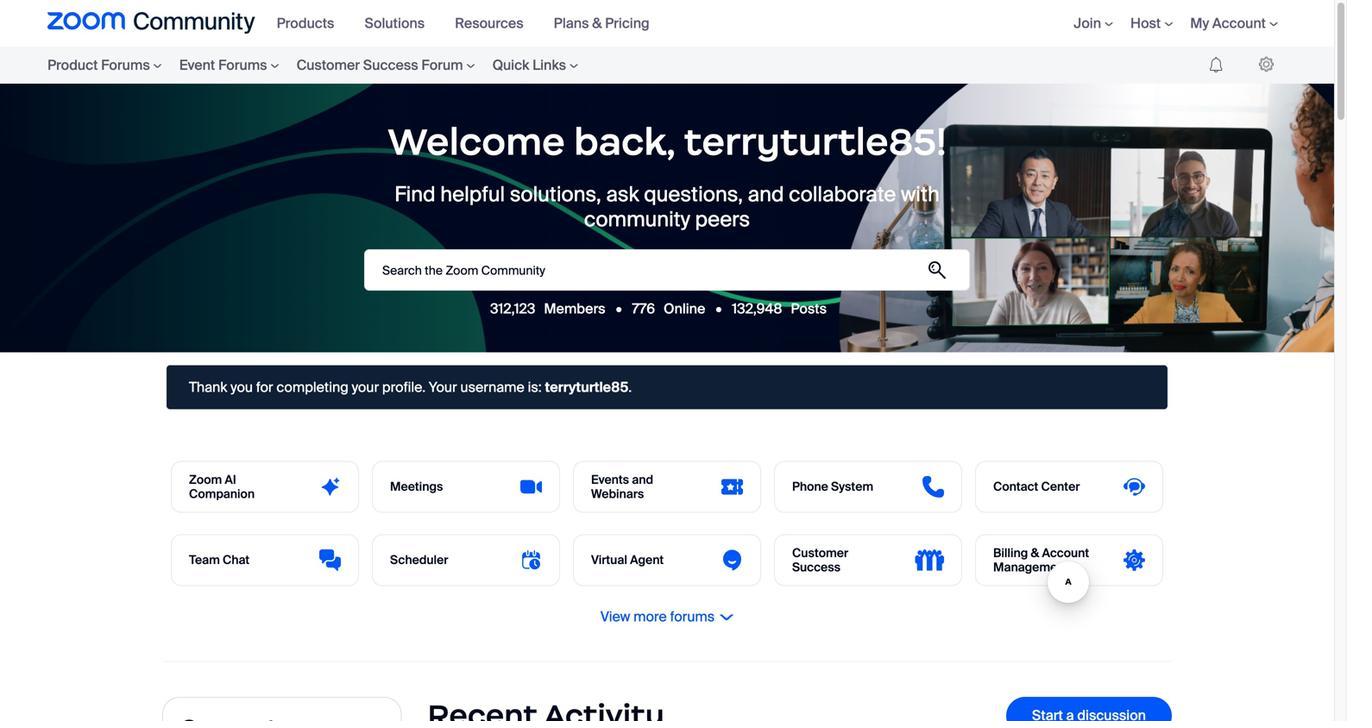 Task type: locate. For each thing, give the bounding box(es) containing it.
resources
[[455, 14, 524, 32]]

community.title image
[[47, 12, 255, 35]]

account
[[1213, 14, 1267, 32], [1043, 545, 1090, 561]]

0 vertical spatial success
[[363, 56, 418, 74]]

quick
[[493, 56, 530, 74]]

contact center
[[994, 479, 1080, 495]]

776 online
[[632, 300, 706, 318]]

quick links
[[493, 56, 566, 74]]

customer down products link
[[297, 56, 360, 74]]

1 forums from the left
[[101, 56, 150, 74]]

success for customer success forum
[[363, 56, 418, 74]]

1 vertical spatial and
[[632, 472, 654, 488]]

terryturtle85!
[[684, 118, 947, 165]]

1 vertical spatial &
[[1031, 545, 1040, 561]]

menu bar
[[268, 0, 671, 47], [1048, 0, 1287, 47], [13, 47, 622, 84]]

0 horizontal spatial &
[[592, 14, 602, 32]]

0 vertical spatial and
[[748, 181, 784, 208]]

agent
[[630, 553, 664, 569]]

solutions,
[[510, 181, 602, 208]]

Search text field
[[364, 250, 970, 291]]

your
[[352, 379, 379, 397]]

chat
[[223, 553, 250, 569]]

& right billing
[[1031, 545, 1040, 561]]

0 horizontal spatial customer
[[297, 56, 360, 74]]

customer for customer success forum
[[297, 56, 360, 74]]

0 vertical spatial &
[[592, 14, 602, 32]]

&
[[592, 14, 602, 32], [1031, 545, 1040, 561]]

solutions
[[365, 14, 425, 32]]

welcome
[[388, 118, 565, 165]]

1 horizontal spatial customer
[[793, 545, 849, 561]]

& inside menu bar
[[592, 14, 602, 32]]

success down phone
[[793, 560, 841, 576]]

peers
[[695, 206, 750, 233]]

questions,
[[644, 181, 743, 208]]

and inside find helpful solutions, ask questions, and collaborate with community peers
[[748, 181, 784, 208]]

virtual agent link
[[574, 536, 761, 586]]

0 horizontal spatial success
[[363, 56, 418, 74]]

products link
[[277, 14, 347, 32]]

& for billing
[[1031, 545, 1040, 561]]

1 horizontal spatial account
[[1213, 14, 1267, 32]]

thank you for completing your profile. your username is: terryturtle85 .
[[189, 379, 632, 397]]

host
[[1131, 14, 1162, 32]]

view more forums button
[[596, 608, 739, 627]]

solutions link
[[365, 14, 438, 32]]

meetings
[[390, 479, 443, 495]]

None submit
[[918, 250, 958, 290]]

quick links link
[[484, 47, 587, 84]]

132,948
[[732, 300, 783, 318]]

1 vertical spatial account
[[1043, 545, 1090, 561]]

ask
[[607, 181, 639, 208]]

forum
[[422, 56, 463, 74]]

forums down community.title image
[[101, 56, 150, 74]]

1 vertical spatial success
[[793, 560, 841, 576]]

and right events
[[632, 472, 654, 488]]

back,
[[574, 118, 676, 165]]

success for customer success
[[793, 560, 841, 576]]

account right my
[[1213, 14, 1267, 32]]

join
[[1074, 14, 1102, 32]]

1 horizontal spatial and
[[748, 181, 784, 208]]

customer down phone
[[793, 545, 849, 561]]

& inside billing & account management
[[1031, 545, 1040, 561]]

1 horizontal spatial &
[[1031, 545, 1040, 561]]

forums right event
[[218, 56, 267, 74]]

collaborate
[[789, 181, 897, 208]]

scheduler
[[390, 553, 448, 569]]

product forums link
[[47, 47, 171, 84]]

success inside the customer success
[[793, 560, 841, 576]]

menu bar containing products
[[268, 0, 671, 47]]

forums
[[101, 56, 150, 74], [218, 56, 267, 74]]

1 horizontal spatial success
[[793, 560, 841, 576]]

team chat link
[[172, 536, 358, 586]]

0 horizontal spatial forums
[[101, 56, 150, 74]]

1 vertical spatial customer
[[793, 545, 849, 561]]

132,948 posts
[[732, 300, 827, 318]]

customer inside menu bar
[[297, 56, 360, 74]]

plans & pricing
[[554, 14, 650, 32]]

0 vertical spatial customer
[[297, 56, 360, 74]]

312,123 members
[[490, 300, 606, 318]]

and inside events and webinars
[[632, 472, 654, 488]]

team
[[189, 553, 220, 569]]

account right billing
[[1043, 545, 1090, 561]]

& right the plans on the left top of the page
[[592, 14, 602, 32]]

profile.
[[382, 379, 426, 397]]

1 horizontal spatial forums
[[218, 56, 267, 74]]

your
[[429, 379, 457, 397]]

more
[[634, 608, 667, 626]]

customer success forum
[[297, 56, 463, 74]]

0 horizontal spatial and
[[632, 472, 654, 488]]

and down the terryturtle85! on the right top
[[748, 181, 784, 208]]

event forums link
[[171, 47, 288, 84]]

account inside billing & account management
[[1043, 545, 1090, 561]]

0 vertical spatial account
[[1213, 14, 1267, 32]]

my account link
[[1191, 14, 1279, 32]]

companion
[[189, 487, 255, 503]]

customer
[[297, 56, 360, 74], [793, 545, 849, 561]]

center
[[1042, 479, 1080, 495]]

0 horizontal spatial account
[[1043, 545, 1090, 561]]

zoom
[[189, 472, 222, 488]]

product
[[47, 56, 98, 74]]

ai
[[225, 472, 236, 488]]

username
[[461, 379, 525, 397]]

2 forums from the left
[[218, 56, 267, 74]]

success down solutions
[[363, 56, 418, 74]]

events and webinars
[[591, 472, 654, 503]]

products
[[277, 14, 335, 32]]

customer success forum link
[[288, 47, 484, 84]]

success
[[363, 56, 418, 74], [793, 560, 841, 576]]

links
[[533, 56, 566, 74]]



Task type: describe. For each thing, give the bounding box(es) containing it.
team chat
[[189, 553, 250, 569]]

menu bar containing join
[[1048, 0, 1287, 47]]

& for plans
[[592, 14, 602, 32]]

webinars
[[591, 487, 644, 503]]

event forums
[[179, 56, 267, 74]]

online
[[664, 300, 706, 318]]

billing & account management
[[994, 545, 1090, 576]]

forums for product forums
[[101, 56, 150, 74]]

customer for customer success
[[793, 545, 849, 561]]

for
[[256, 379, 273, 397]]

forums
[[670, 608, 715, 626]]

contact
[[994, 479, 1039, 495]]

plans & pricing link
[[554, 14, 663, 32]]

contact center link
[[977, 462, 1163, 513]]

meetings link
[[373, 462, 559, 513]]

find helpful solutions, ask questions, and collaborate with community peers
[[395, 181, 940, 233]]

management
[[994, 560, 1069, 576]]

312,123
[[490, 300, 536, 318]]

with
[[901, 181, 940, 208]]

is:
[[528, 379, 542, 397]]

community
[[584, 206, 691, 233]]

join link
[[1074, 14, 1114, 32]]

thank
[[189, 379, 227, 397]]

events and webinars link
[[574, 462, 761, 513]]

customer success link
[[775, 536, 962, 586]]

scheduler link
[[373, 536, 559, 586]]

pricing
[[605, 14, 650, 32]]

product forums
[[47, 56, 150, 74]]

menu bar containing product forums
[[13, 47, 622, 84]]

members
[[544, 300, 606, 318]]

find
[[395, 181, 436, 208]]

resources link
[[455, 14, 537, 32]]

view
[[601, 608, 631, 626]]

zoom ai companion
[[189, 472, 255, 503]]

virtual
[[591, 553, 628, 569]]

plans
[[554, 14, 589, 32]]

terryturtle85 image
[[1260, 57, 1274, 72]]

events
[[591, 472, 629, 488]]

event
[[179, 56, 215, 74]]

helpful
[[441, 181, 505, 208]]

forums for event forums
[[218, 56, 267, 74]]

posts
[[791, 300, 827, 318]]

.
[[629, 379, 632, 397]]

my
[[1191, 14, 1210, 32]]

virtual agent
[[591, 553, 664, 569]]

welcome back, terryturtle85!
[[388, 118, 947, 165]]

phone system
[[793, 479, 874, 495]]

zoom ai companion link
[[172, 462, 358, 513]]

system
[[831, 479, 874, 495]]

billing
[[994, 545, 1029, 561]]

phone
[[793, 479, 829, 495]]

host link
[[1131, 14, 1174, 32]]

billing & account management link
[[977, 536, 1163, 586]]

776
[[632, 300, 655, 318]]

view more forums
[[601, 608, 715, 626]]

phone system link
[[775, 462, 962, 513]]

customer success
[[793, 545, 849, 576]]

terryturtle85
[[545, 379, 629, 397]]

you
[[231, 379, 253, 397]]



Task type: vqa. For each thing, say whether or not it's contained in the screenshot.
fourth in from the top
no



